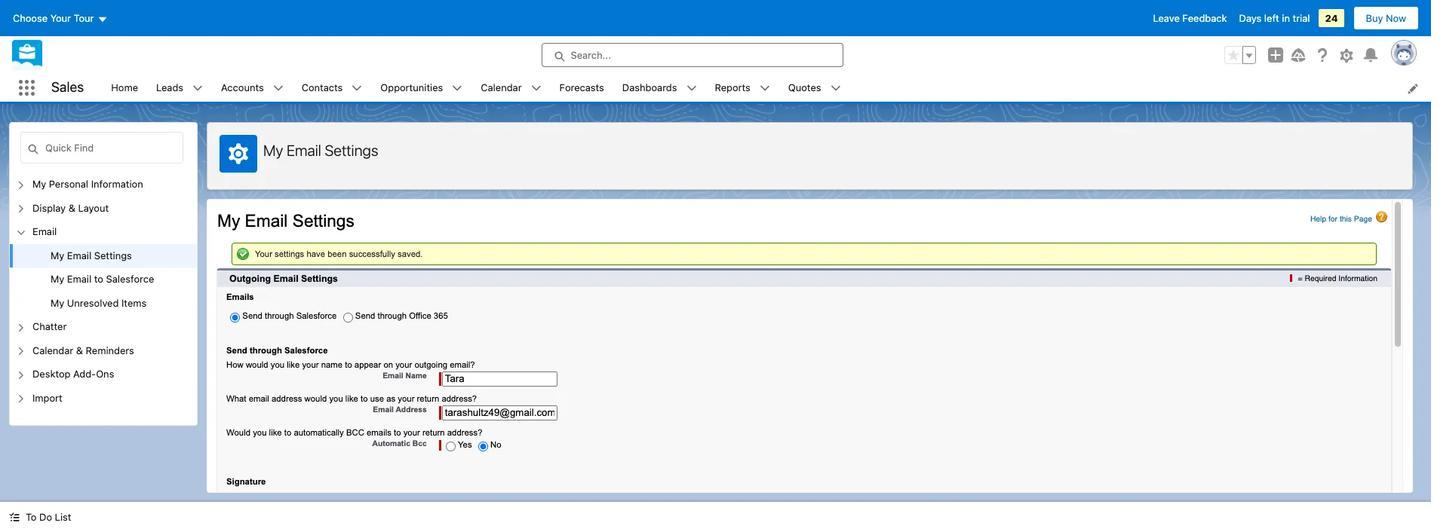 Task type: vqa. For each thing, say whether or not it's contained in the screenshot.
Accounts list item
yes



Task type: locate. For each thing, give the bounding box(es) containing it.
to do list button
[[0, 503, 80, 533]]

text default image right accounts
[[273, 83, 284, 94]]

0 horizontal spatial settings
[[94, 249, 132, 261]]

my email settings inside 'tree item'
[[51, 249, 132, 261]]

1 vertical spatial group
[[10, 244, 197, 315]]

text default image inside dashboards 'list item'
[[686, 83, 697, 94]]

0 horizontal spatial my email settings
[[51, 249, 132, 261]]

buy now button
[[1354, 6, 1420, 30]]

my down accounts list item
[[263, 142, 283, 159]]

days
[[1240, 12, 1262, 24]]

text default image
[[352, 83, 363, 94], [452, 83, 463, 94], [686, 83, 697, 94], [760, 83, 770, 94], [831, 83, 841, 94], [9, 513, 20, 523]]

text default image inside calendar list item
[[531, 83, 542, 94]]

1 horizontal spatial my email settings
[[263, 142, 378, 159]]

leave feedback link
[[1154, 12, 1228, 24]]

settings
[[325, 142, 378, 159], [94, 249, 132, 261]]

leave feedback
[[1154, 12, 1228, 24]]

chatter link
[[32, 320, 67, 335]]

reports list item
[[706, 74, 779, 102]]

contacts link
[[293, 74, 352, 102]]

reports link
[[706, 74, 760, 102]]

0 horizontal spatial calendar
[[32, 345, 73, 357]]

chatter
[[32, 321, 67, 333]]

leads link
[[147, 74, 193, 102]]

ons
[[96, 368, 114, 380]]

accounts
[[221, 81, 264, 93]]

1 horizontal spatial text default image
[[273, 83, 284, 94]]

forecasts link
[[551, 74, 613, 102]]

choose your tour button
[[12, 6, 108, 30]]

forecasts
[[560, 81, 604, 93]]

my inside the "my email settings" link
[[51, 249, 64, 261]]

settings up "my email to salesforce"
[[94, 249, 132, 261]]

text default image down search... button
[[686, 83, 697, 94]]

personal
[[49, 178, 88, 190]]

text default image for contacts
[[352, 83, 363, 94]]

text default image for quotes
[[831, 83, 841, 94]]

text default image for accounts
[[273, 83, 284, 94]]

text default image right reports
[[760, 83, 770, 94]]

&
[[68, 202, 75, 214], [76, 345, 83, 357]]

email up "my email to salesforce"
[[67, 249, 91, 261]]

opportunities
[[381, 81, 443, 93]]

& inside display & layout link
[[68, 202, 75, 214]]

& up the add-
[[76, 345, 83, 357]]

salesforce
[[106, 273, 154, 285]]

3 text default image from the left
[[531, 83, 542, 94]]

text default image inside accounts list item
[[273, 83, 284, 94]]

quotes list item
[[779, 74, 850, 102]]

my personal information
[[32, 178, 143, 190]]

my inside my personal information link
[[32, 178, 46, 190]]

0 vertical spatial calendar
[[481, 81, 522, 93]]

0 vertical spatial &
[[68, 202, 75, 214]]

my for the "my email settings" link
[[51, 249, 64, 261]]

left
[[1265, 12, 1280, 24]]

& for display
[[68, 202, 75, 214]]

my down the "my email settings" link
[[51, 273, 64, 285]]

calendar link
[[472, 74, 531, 102]]

settings down contacts list item
[[325, 142, 378, 159]]

text default image inside contacts list item
[[352, 83, 363, 94]]

text default image
[[193, 83, 203, 94], [273, 83, 284, 94], [531, 83, 542, 94]]

desktop add-ons
[[32, 368, 114, 380]]

display
[[32, 202, 66, 214]]

2 horizontal spatial text default image
[[531, 83, 542, 94]]

text default image right quotes
[[831, 83, 841, 94]]

calendar inside list item
[[481, 81, 522, 93]]

calendar inside setup tree tree
[[32, 345, 73, 357]]

0 vertical spatial settings
[[325, 142, 378, 159]]

my email settings down contacts link
[[263, 142, 378, 159]]

my email to salesforce link
[[51, 272, 154, 287]]

text default image inside leads list item
[[193, 83, 203, 94]]

1 horizontal spatial &
[[76, 345, 83, 357]]

1 vertical spatial &
[[76, 345, 83, 357]]

calendar for calendar
[[481, 81, 522, 93]]

text default image inside "opportunities" list item
[[452, 83, 463, 94]]

list
[[55, 512, 71, 524]]

1 vertical spatial settings
[[94, 249, 132, 261]]

information
[[91, 178, 143, 190]]

my down email link
[[51, 249, 64, 261]]

1 text default image from the left
[[193, 83, 203, 94]]

email down display
[[32, 226, 57, 238]]

24
[[1326, 12, 1338, 24]]

1 vertical spatial my email settings
[[51, 249, 132, 261]]

2 text default image from the left
[[273, 83, 284, 94]]

Quick Find search field
[[20, 132, 183, 164]]

& left layout
[[68, 202, 75, 214]]

text default image inside to do list button
[[9, 513, 20, 523]]

my email to salesforce
[[51, 273, 154, 285]]

my inside my email to salesforce link
[[51, 273, 64, 285]]

reminders
[[86, 345, 134, 357]]

text default image inside reports list item
[[760, 83, 770, 94]]

my email settings
[[263, 142, 378, 159], [51, 249, 132, 261]]

home link
[[102, 74, 147, 102]]

calendar list item
[[472, 74, 551, 102]]

0 horizontal spatial &
[[68, 202, 75, 214]]

home
[[111, 81, 138, 93]]

1 horizontal spatial group
[[1225, 46, 1257, 64]]

group
[[1225, 46, 1257, 64], [10, 244, 197, 315]]

group containing my email settings
[[10, 244, 197, 315]]

list
[[102, 74, 1432, 102]]

my up display
[[32, 178, 46, 190]]

search... button
[[541, 43, 843, 67]]

text default image inside quotes list item
[[831, 83, 841, 94]]

text default image for leads
[[193, 83, 203, 94]]

my up chatter at the bottom left of page
[[51, 297, 64, 309]]

feedback
[[1183, 12, 1228, 24]]

text default image for calendar
[[531, 83, 542, 94]]

calendar
[[481, 81, 522, 93], [32, 345, 73, 357]]

text default image left to
[[9, 513, 20, 523]]

choose
[[13, 12, 48, 24]]

leave
[[1154, 12, 1180, 24]]

0 horizontal spatial group
[[10, 244, 197, 315]]

0 horizontal spatial text default image
[[193, 83, 203, 94]]

quotes
[[788, 81, 821, 93]]

layout
[[78, 202, 109, 214]]

text default image left forecasts link
[[531, 83, 542, 94]]

1 vertical spatial calendar
[[32, 345, 73, 357]]

1 horizontal spatial calendar
[[481, 81, 522, 93]]

text default image right leads
[[193, 83, 203, 94]]

my inside my unresolved items 'link'
[[51, 297, 64, 309]]

text default image right the contacts
[[352, 83, 363, 94]]

items
[[122, 297, 147, 309]]

email left to
[[67, 273, 91, 285]]

leads
[[156, 81, 183, 93]]

text default image for reports
[[760, 83, 770, 94]]

my email settings up to
[[51, 249, 132, 261]]

buy
[[1366, 12, 1384, 24]]

1 horizontal spatial settings
[[325, 142, 378, 159]]

tour
[[74, 12, 94, 24]]

my
[[263, 142, 283, 159], [32, 178, 46, 190], [51, 249, 64, 261], [51, 273, 64, 285], [51, 297, 64, 309]]

email link
[[32, 225, 57, 240]]

text default image left calendar link
[[452, 83, 463, 94]]

email
[[287, 142, 321, 159], [32, 226, 57, 238], [67, 249, 91, 261], [67, 273, 91, 285]]

& inside calendar & reminders link
[[76, 345, 83, 357]]

dashboards
[[622, 81, 677, 93]]



Task type: describe. For each thing, give the bounding box(es) containing it.
setup tree tree
[[10, 173, 197, 426]]

my unresolved items link
[[51, 296, 147, 311]]

my for my unresolved items 'link'
[[51, 297, 64, 309]]

my for my personal information link
[[32, 178, 46, 190]]

search...
[[571, 49, 611, 61]]

sales
[[51, 79, 84, 95]]

my for my email to salesforce link
[[51, 273, 64, 285]]

calendar for calendar & reminders
[[32, 345, 73, 357]]

dashboards link
[[613, 74, 686, 102]]

my unresolved items
[[51, 297, 147, 309]]

reports
[[715, 81, 751, 93]]

days left in trial
[[1240, 12, 1310, 24]]

unresolved
[[67, 297, 119, 309]]

import
[[32, 392, 62, 404]]

my email settings link
[[51, 249, 132, 263]]

your
[[50, 12, 71, 24]]

opportunities list item
[[372, 74, 472, 102]]

email inside 'tree item'
[[67, 249, 91, 261]]

contacts
[[302, 81, 343, 93]]

settings inside 'tree item'
[[94, 249, 132, 261]]

choose your tour
[[13, 12, 94, 24]]

email down contacts link
[[287, 142, 321, 159]]

now
[[1386, 12, 1407, 24]]

desktop
[[32, 368, 71, 380]]

in
[[1282, 12, 1290, 24]]

quotes link
[[779, 74, 831, 102]]

email tree item
[[10, 220, 197, 315]]

0 vertical spatial my email settings
[[263, 142, 378, 159]]

my personal information link
[[32, 177, 143, 192]]

accounts link
[[212, 74, 273, 102]]

add-
[[73, 368, 96, 380]]

leads list item
[[147, 74, 212, 102]]

do
[[39, 512, 52, 524]]

to
[[94, 273, 103, 285]]

contacts list item
[[293, 74, 372, 102]]

opportunities link
[[372, 74, 452, 102]]

calendar & reminders link
[[32, 344, 134, 358]]

calendar & reminders
[[32, 345, 134, 357]]

buy now
[[1366, 12, 1407, 24]]

list containing home
[[102, 74, 1432, 102]]

trial
[[1293, 12, 1310, 24]]

text default image for opportunities
[[452, 83, 463, 94]]

text default image for dashboards
[[686, 83, 697, 94]]

accounts list item
[[212, 74, 293, 102]]

& for calendar
[[76, 345, 83, 357]]

my email settings tree item
[[10, 244, 197, 268]]

0 vertical spatial group
[[1225, 46, 1257, 64]]

to do list
[[26, 512, 71, 524]]

import link
[[32, 391, 62, 406]]

to
[[26, 512, 37, 524]]

display & layout link
[[32, 201, 109, 216]]

desktop add-ons link
[[32, 368, 114, 382]]

display & layout
[[32, 202, 109, 214]]

dashboards list item
[[613, 74, 706, 102]]



